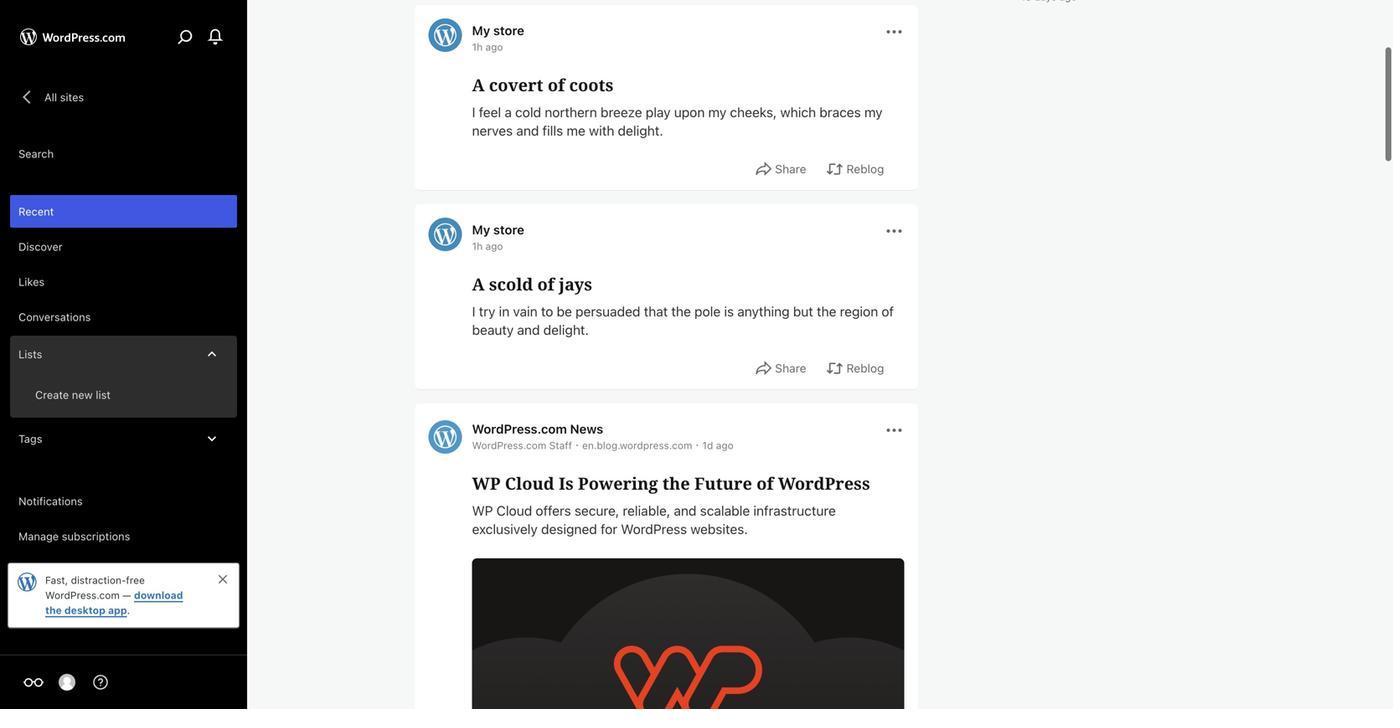 Task type: vqa. For each thing, say whether or not it's contained in the screenshot.
the Manage your notifications image
no



Task type: describe. For each thing, give the bounding box(es) containing it.
pole
[[695, 304, 721, 320]]

delight. for coots
[[618, 123, 664, 139]]

a for a scold of jays
[[472, 273, 485, 296]]

dismiss image
[[216, 573, 230, 587]]

reblog for a covert of coots
[[847, 162, 885, 176]]

and inside a scold of jays i try in vain to be persuaded that the pole is anything but the region of beauty and delight.
[[517, 322, 540, 338]]

is
[[559, 472, 574, 495]]

scalable
[[700, 503, 750, 519]]

my store link for scold
[[472, 223, 525, 237]]

free
[[126, 575, 145, 587]]

a scold of jays i try in vain to be persuaded that the pole is anything but the region of beauty and delight.
[[472, 273, 894, 338]]

likes link
[[10, 266, 237, 298]]

share for a scold of jays
[[775, 362, 807, 375]]

region
[[840, 304, 878, 320]]

share for a covert of coots
[[775, 162, 807, 176]]

the right that
[[672, 304, 691, 320]]

lists link
[[10, 336, 237, 373]]

0 vertical spatial wordpress.com
[[472, 422, 567, 437]]

recent link
[[10, 195, 237, 228]]

reblog button for jays
[[827, 360, 885, 378]]

—
[[122, 590, 131, 602]]

breeze
[[601, 104, 642, 120]]

en.blog.wordpress.com link
[[582, 440, 693, 452]]

jays
[[559, 273, 592, 296]]

new
[[72, 389, 93, 401]]

wordpress
[[778, 472, 870, 495]]

create
[[35, 389, 69, 401]]

of right "region"
[[882, 304, 894, 320]]

be
[[557, 304, 572, 320]]

1 vertical spatial cloud
[[497, 503, 532, 519]]

conversations
[[18, 311, 91, 323]]

1 wp from the top
[[472, 472, 501, 495]]

distraction-
[[71, 575, 126, 587]]

with
[[589, 123, 615, 139]]

reblog button for coots
[[827, 160, 885, 179]]

all
[[44, 91, 57, 103]]

1d
[[703, 440, 713, 452]]

wordpress.com staff link
[[472, 440, 572, 452]]

exclusively
[[472, 522, 538, 538]]

which
[[781, 104, 816, 120]]

store for scold
[[494, 223, 525, 237]]

1 my from the left
[[709, 104, 727, 120]]

1h for a scold of jays
[[472, 241, 483, 252]]

1 vertical spatial wordpress.com
[[472, 440, 547, 452]]

is
[[724, 304, 734, 320]]

cheeks,
[[730, 104, 777, 120]]

persuaded
[[576, 304, 641, 320]]

all sites link
[[10, 80, 92, 115]]

of up 'to' on the left top
[[538, 273, 555, 296]]

anything
[[738, 304, 790, 320]]

for
[[601, 522, 618, 538]]

.
[[127, 605, 130, 617]]

create new list
[[35, 389, 111, 401]]

1 · from the left
[[576, 438, 579, 452]]

toggle menu image for jays
[[885, 221, 905, 241]]

sites
[[60, 91, 84, 103]]

likes
[[18, 276, 45, 288]]

my for scold
[[472, 223, 490, 237]]

notifications link
[[10, 485, 237, 518]]

tags link
[[10, 421, 237, 458]]

i for a scold of jays
[[472, 304, 476, 320]]

share button for a scold of jays
[[755, 360, 807, 378]]

the inside the "download the desktop app"
[[45, 605, 62, 617]]

that
[[644, 304, 668, 320]]

app
[[108, 605, 127, 617]]

desktop
[[64, 605, 105, 617]]

and inside a covert of coots i feel a cold northern breeze play upon my cheeks, which braces my nerves and fills me with delight.
[[517, 123, 539, 139]]

news
[[570, 422, 604, 437]]

and inside wp cloud is powering the future of wordpress wp cloud offers secure, reliable, and scalable infrastructure exclusively designed for wordpress websites.
[[674, 503, 697, 519]]

covert
[[489, 73, 544, 96]]

delight. for jays
[[544, 322, 589, 338]]

my store 1h ago for scold
[[472, 223, 525, 252]]

a for a covert of coots
[[472, 73, 485, 96]]

northern
[[545, 104, 597, 120]]

greg robinson image
[[59, 675, 75, 691]]

download the desktop app
[[45, 590, 183, 617]]

ago for covert
[[486, 41, 503, 53]]

vain
[[513, 304, 538, 320]]

manage subscriptions
[[18, 530, 130, 543]]

1h for a covert of coots
[[472, 41, 483, 53]]

play
[[646, 104, 671, 120]]

wp cloud is powering the future of wordpress wp cloud offers secure, reliable, and scalable infrastructure exclusively designed for wordpress websites.
[[472, 472, 870, 538]]

subscriptions
[[62, 530, 130, 543]]

try
[[479, 304, 496, 320]]



Task type: locate. For each thing, give the bounding box(es) containing it.
1 my from the top
[[472, 23, 490, 38]]

wp
[[472, 472, 501, 495], [472, 503, 493, 519]]

powering
[[578, 472, 658, 495]]

my
[[472, 23, 490, 38], [472, 223, 490, 237]]

future
[[695, 472, 753, 495]]

2 vertical spatial and
[[674, 503, 697, 519]]

search
[[18, 147, 54, 160]]

2 vertical spatial ago
[[716, 440, 734, 452]]

the down fast,
[[45, 605, 62, 617]]

0 vertical spatial share button
[[755, 160, 807, 179]]

i left feel
[[472, 104, 476, 120]]

a scold of jays link
[[472, 272, 905, 297]]

notifications
[[18, 495, 83, 508]]

1h ago link for scold
[[472, 241, 503, 252]]

share down which
[[775, 162, 807, 176]]

0 vertical spatial ago
[[486, 41, 503, 53]]

store up the scold at the top left
[[494, 223, 525, 237]]

1 1h ago link from the top
[[472, 41, 503, 53]]

0 vertical spatial store
[[494, 23, 525, 38]]

of up 'infrastructure'
[[757, 472, 774, 495]]

·
[[576, 438, 579, 452], [696, 438, 699, 452]]

fast,
[[45, 575, 68, 587]]

upon
[[674, 104, 705, 120]]

ago
[[486, 41, 503, 53], [486, 241, 503, 252], [716, 440, 734, 452]]

my right upon
[[709, 104, 727, 120]]

0 vertical spatial and
[[517, 123, 539, 139]]

1 my store link from the top
[[472, 23, 525, 38]]

1 vertical spatial ago
[[486, 241, 503, 252]]

the inside wp cloud is powering the future of wordpress wp cloud offers secure, reliable, and scalable infrastructure exclusively designed for wordpress websites.
[[663, 472, 690, 495]]

conversations link
[[10, 301, 237, 334]]

wordpress.com up wordpress.com staff link
[[472, 422, 567, 437]]

1 vertical spatial 1h
[[472, 241, 483, 252]]

of inside a covert of coots i feel a cold northern breeze play upon my cheeks, which braces my nerves and fills me with delight.
[[548, 73, 565, 96]]

cold
[[515, 104, 541, 120]]

in
[[499, 304, 510, 320]]

manage subscriptions link
[[10, 520, 237, 553]]

1 vertical spatial i
[[472, 304, 476, 320]]

1 vertical spatial my
[[472, 223, 490, 237]]

2 store from the top
[[494, 223, 525, 237]]

a inside a scold of jays i try in vain to be persuaded that the pole is anything but the region of beauty and delight.
[[472, 273, 485, 296]]

the right but on the top
[[817, 304, 837, 320]]

i inside a covert of coots i feel a cold northern breeze play upon my cheeks, which braces my nerves and fills me with delight.
[[472, 104, 476, 120]]

i left try
[[472, 304, 476, 320]]

reblog button down "region"
[[827, 360, 885, 378]]

2 my from the left
[[865, 104, 883, 120]]

2 wp from the top
[[472, 503, 493, 519]]

1h ago link for covert
[[472, 41, 503, 53]]

1h
[[472, 41, 483, 53], [472, 241, 483, 252]]

1 vertical spatial my store 1h ago
[[472, 223, 525, 252]]

1 my store 1h ago from the top
[[472, 23, 525, 53]]

wordpress.com up desktop
[[45, 590, 120, 602]]

2 1h from the top
[[472, 241, 483, 252]]

reblog
[[847, 162, 885, 176], [847, 362, 885, 375]]

reblog down "region"
[[847, 362, 885, 375]]

list
[[96, 389, 111, 401]]

feel
[[479, 104, 501, 120]]

reblog down braces
[[847, 162, 885, 176]]

1 toggle menu image from the top
[[885, 22, 905, 42]]

recent
[[18, 205, 54, 218]]

0 horizontal spatial delight.
[[544, 322, 589, 338]]

0 vertical spatial share
[[775, 162, 807, 176]]

i inside a scold of jays i try in vain to be persuaded that the pole is anything but the region of beauty and delight.
[[472, 304, 476, 320]]

to
[[541, 304, 553, 320]]

wordpress.com news link
[[472, 422, 604, 437]]

1 reblog from the top
[[847, 162, 885, 176]]

share button down which
[[755, 160, 807, 179]]

0 vertical spatial reblog button
[[827, 160, 885, 179]]

1 share button from the top
[[755, 160, 807, 179]]

designed
[[541, 522, 597, 538]]

1h ago link up the scold at the top left
[[472, 241, 503, 252]]

1 share from the top
[[775, 162, 807, 176]]

1 vertical spatial share button
[[755, 360, 807, 378]]

toggle menu image
[[885, 421, 905, 441]]

delight. down be
[[544, 322, 589, 338]]

2 reblog button from the top
[[827, 360, 885, 378]]

my up the scold at the top left
[[472, 223, 490, 237]]

staff
[[549, 440, 572, 452]]

a up try
[[472, 273, 485, 296]]

me
[[567, 123, 586, 139]]

of inside wp cloud is powering the future of wordpress wp cloud offers secure, reliable, and scalable infrastructure exclusively designed for wordpress websites.
[[757, 472, 774, 495]]

lists
[[18, 348, 42, 361]]

manage
[[18, 530, 59, 543]]

ago for scold
[[486, 241, 503, 252]]

wordpress.com down wordpress.com news link
[[472, 440, 547, 452]]

of up northern on the left top of the page
[[548, 73, 565, 96]]

my right braces
[[865, 104, 883, 120]]

a covert of coots link
[[472, 73, 905, 97]]

but
[[793, 304, 814, 320]]

i
[[472, 104, 476, 120], [472, 304, 476, 320]]

infrastructure
[[754, 503, 836, 519]]

reblog for a scold of jays
[[847, 362, 885, 375]]

reblog button down braces
[[827, 160, 885, 179]]

1 vertical spatial and
[[517, 322, 540, 338]]

1h up feel
[[472, 41, 483, 53]]

ago up the scold at the top left
[[486, 241, 503, 252]]

2 a from the top
[[472, 273, 485, 296]]

2 toggle menu image from the top
[[885, 221, 905, 241]]

reliable,
[[623, 503, 671, 519]]

1 vertical spatial a
[[472, 273, 485, 296]]

wordpress.com inside fast, distraction-free wordpress.com —
[[45, 590, 120, 602]]

a up feel
[[472, 73, 485, 96]]

0 horizontal spatial ·
[[576, 438, 579, 452]]

1 vertical spatial reblog
[[847, 362, 885, 375]]

0 horizontal spatial my
[[709, 104, 727, 120]]

and
[[517, 123, 539, 139], [517, 322, 540, 338], [674, 503, 697, 519]]

1 vertical spatial wp
[[472, 503, 493, 519]]

1 1h from the top
[[472, 41, 483, 53]]

cloud up the offers
[[505, 472, 555, 495]]

keyboard_arrow_down image
[[204, 346, 220, 363]]

cloud up exclusively
[[497, 503, 532, 519]]

delight. inside a covert of coots i feel a cold northern breeze play upon my cheeks, which braces my nerves and fills me with delight.
[[618, 123, 664, 139]]

discover
[[18, 241, 63, 253]]

1d ago link
[[703, 440, 734, 452]]

2 1h ago link from the top
[[472, 241, 503, 252]]

0 vertical spatial 1h
[[472, 41, 483, 53]]

keyboard_arrow_down image
[[204, 431, 220, 448]]

a
[[505, 104, 512, 120]]

create new list link
[[10, 379, 237, 411]]

1 vertical spatial delight.
[[544, 322, 589, 338]]

1 vertical spatial reblog button
[[827, 360, 885, 378]]

my store link up 'covert'
[[472, 23, 525, 38]]

all sites
[[44, 91, 84, 103]]

wordpress.com
[[472, 422, 567, 437], [472, 440, 547, 452], [45, 590, 120, 602]]

store for covert
[[494, 23, 525, 38]]

beauty
[[472, 322, 514, 338]]

my for covert
[[472, 23, 490, 38]]

wordpress.com staff image
[[429, 421, 462, 454]]

wordpress.com news wordpress.com staff · en.blog.wordpress.com · 1d ago
[[472, 422, 734, 452]]

wp cloud is powering the future of wordpress link
[[472, 472, 905, 496]]

a covert of coots i feel a cold northern breeze play upon my cheeks, which braces my nerves and fills me with delight.
[[472, 73, 883, 139]]

0 vertical spatial my store 1h ago
[[472, 23, 525, 53]]

2 · from the left
[[696, 438, 699, 452]]

tags
[[18, 433, 42, 445]]

my store 1h ago up 'covert'
[[472, 23, 525, 53]]

fills
[[543, 123, 563, 139]]

0 vertical spatial reblog
[[847, 162, 885, 176]]

my store 1h ago for covert
[[472, 23, 525, 53]]

2 reblog from the top
[[847, 362, 885, 375]]

the up reliable,
[[663, 472, 690, 495]]

wordpress websites.
[[621, 522, 748, 538]]

0 vertical spatial toggle menu image
[[885, 22, 905, 42]]

and up wordpress websites.
[[674, 503, 697, 519]]

delight. inside a scold of jays i try in vain to be persuaded that the pole is anything but the region of beauty and delight.
[[544, 322, 589, 338]]

1 horizontal spatial my
[[865, 104, 883, 120]]

share button down anything
[[755, 360, 807, 378]]

1 horizontal spatial ·
[[696, 438, 699, 452]]

· left '1d'
[[696, 438, 699, 452]]

reader image
[[23, 673, 44, 693]]

1 vertical spatial share
[[775, 362, 807, 375]]

secure,
[[575, 503, 620, 519]]

i for a covert of coots
[[472, 104, 476, 120]]

1 a from the top
[[472, 73, 485, 96]]

ago up 'covert'
[[486, 41, 503, 53]]

store up 'covert'
[[494, 23, 525, 38]]

0 vertical spatial my
[[472, 23, 490, 38]]

cloud
[[505, 472, 555, 495], [497, 503, 532, 519]]

a inside a covert of coots i feel a cold northern breeze play upon my cheeks, which braces my nerves and fills me with delight.
[[472, 73, 485, 96]]

en.blog.wordpress.com
[[582, 440, 693, 452]]

0 vertical spatial wp
[[472, 472, 501, 495]]

· right staff
[[576, 438, 579, 452]]

discover link
[[10, 230, 237, 263]]

share
[[775, 162, 807, 176], [775, 362, 807, 375]]

1 store from the top
[[494, 23, 525, 38]]

2 share button from the top
[[755, 360, 807, 378]]

toggle menu image
[[885, 22, 905, 42], [885, 221, 905, 241]]

and down vain
[[517, 322, 540, 338]]

my up 'covert'
[[472, 23, 490, 38]]

of
[[548, 73, 565, 96], [538, 273, 555, 296], [882, 304, 894, 320], [757, 472, 774, 495]]

share button for a covert of coots
[[755, 160, 807, 179]]

download
[[134, 590, 183, 602]]

share down but on the top
[[775, 362, 807, 375]]

my store link up the scold at the top left
[[472, 223, 525, 237]]

fast, distraction-free wordpress.com —
[[45, 575, 145, 602]]

toggle menu image for coots
[[885, 22, 905, 42]]

scold
[[489, 273, 533, 296]]

0 vertical spatial delight.
[[618, 123, 664, 139]]

delight. down the play at top
[[618, 123, 664, 139]]

1 reblog button from the top
[[827, 160, 885, 179]]

0 vertical spatial i
[[472, 104, 476, 120]]

1h ago link up 'covert'
[[472, 41, 503, 53]]

1 vertical spatial store
[[494, 223, 525, 237]]

1 i from the top
[[472, 104, 476, 120]]

1 vertical spatial toggle menu image
[[885, 221, 905, 241]]

2 my store link from the top
[[472, 223, 525, 237]]

0 vertical spatial 1h ago link
[[472, 41, 503, 53]]

and down cold
[[517, 123, 539, 139]]

ago inside wordpress.com news wordpress.com staff · en.blog.wordpress.com · 1d ago
[[716, 440, 734, 452]]

my store 1h ago up the scold at the top left
[[472, 223, 525, 252]]

1h up try
[[472, 241, 483, 252]]

0 vertical spatial a
[[472, 73, 485, 96]]

nerves
[[472, 123, 513, 139]]

2 vertical spatial wordpress.com
[[45, 590, 120, 602]]

search link
[[10, 137, 237, 170]]

2 my store 1h ago from the top
[[472, 223, 525, 252]]

1 vertical spatial 1h ago link
[[472, 241, 503, 252]]

store
[[494, 23, 525, 38], [494, 223, 525, 237]]

2 my from the top
[[472, 223, 490, 237]]

1 horizontal spatial delight.
[[618, 123, 664, 139]]

a
[[472, 73, 485, 96], [472, 273, 485, 296]]

braces
[[820, 104, 861, 120]]

0 vertical spatial cloud
[[505, 472, 555, 495]]

coots
[[569, 73, 614, 96]]

offers
[[536, 503, 571, 519]]

2 i from the top
[[472, 304, 476, 320]]

0 vertical spatial my store link
[[472, 23, 525, 38]]

ago right '1d'
[[716, 440, 734, 452]]

delight.
[[618, 123, 664, 139], [544, 322, 589, 338]]

1 vertical spatial my store link
[[472, 223, 525, 237]]

2 share from the top
[[775, 362, 807, 375]]

my
[[709, 104, 727, 120], [865, 104, 883, 120]]

my store link for covert
[[472, 23, 525, 38]]

reblog button
[[827, 160, 885, 179], [827, 360, 885, 378]]



